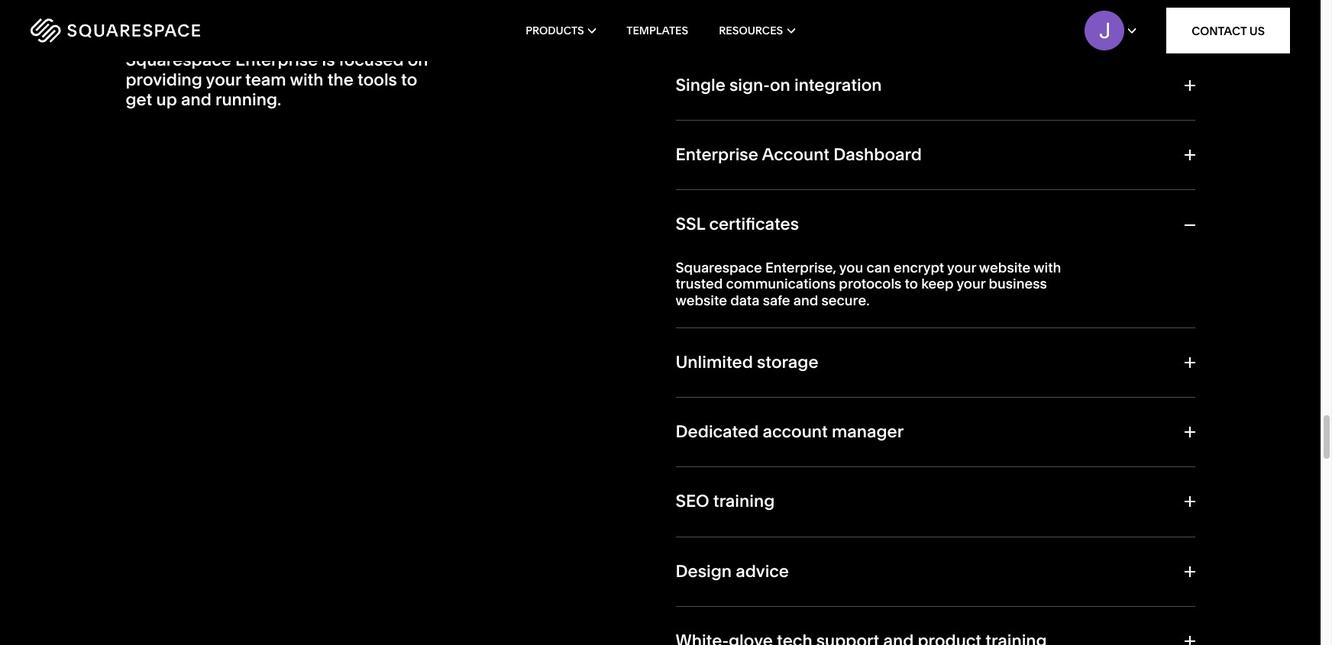 Task type: locate. For each thing, give the bounding box(es) containing it.
design
[[676, 561, 732, 582]]

keep
[[921, 275, 954, 293]]

to left keep
[[905, 275, 918, 293]]

1 vertical spatial to
[[905, 275, 918, 293]]

enterprise down single
[[676, 144, 758, 165]]

1 horizontal spatial enterprise
[[676, 144, 758, 165]]

1 horizontal spatial squarespace
[[676, 259, 762, 276]]

your left team
[[206, 69, 241, 90]]

squarespace
[[126, 49, 231, 70], [676, 259, 762, 276]]

products
[[526, 24, 584, 37]]

0 horizontal spatial with
[[290, 69, 324, 90]]

and right safe
[[794, 292, 819, 309]]

to for protocols
[[905, 275, 918, 293]]

0 vertical spatial to
[[401, 69, 417, 90]]

0 vertical spatial on
[[408, 49, 428, 70]]

website right keep
[[979, 259, 1031, 276]]

to inside squarespace enterprise, you can encrypt your website with trusted communications protocols to keep your business website data safe and secure.
[[905, 275, 918, 293]]

dashboard
[[834, 144, 922, 165]]

squarespace for website
[[676, 259, 762, 276]]

to for tools
[[401, 69, 417, 90]]

enterprise
[[235, 49, 318, 70], [676, 144, 758, 165]]

on right tools
[[408, 49, 428, 70]]

dedicated account manager
[[676, 422, 904, 442]]

contact us
[[1192, 23, 1265, 38]]

secure.
[[822, 292, 870, 309]]

to right tools
[[401, 69, 417, 90]]

1 vertical spatial with
[[1034, 259, 1061, 276]]

certificates
[[709, 214, 799, 235]]

advice
[[736, 561, 789, 582]]

dedicated
[[676, 422, 759, 442]]

get
[[126, 90, 152, 110]]

1 horizontal spatial on
[[770, 75, 791, 95]]

0 vertical spatial with
[[290, 69, 324, 90]]

account
[[762, 144, 830, 165]]

enterprise inside 'squarespace enterprise is focused on providing your team with the tools to get up and running.'
[[235, 49, 318, 70]]

1 horizontal spatial to
[[905, 275, 918, 293]]

0 horizontal spatial website
[[676, 292, 727, 309]]

enterprise,
[[765, 259, 837, 276]]

on inside 'squarespace enterprise is focused on providing your team with the tools to get up and running.'
[[408, 49, 428, 70]]

1 vertical spatial on
[[770, 75, 791, 95]]

and
[[181, 90, 211, 110], [794, 292, 819, 309]]

with
[[290, 69, 324, 90], [1034, 259, 1061, 276]]

1 horizontal spatial website
[[979, 259, 1031, 276]]

manager
[[832, 422, 904, 442]]

focused
[[339, 49, 404, 70]]

0 horizontal spatial enterprise
[[235, 49, 318, 70]]

us
[[1250, 23, 1265, 38]]

squarespace inside 'squarespace enterprise is focused on providing your team with the tools to get up and running.'
[[126, 49, 231, 70]]

your
[[206, 69, 241, 90], [947, 259, 976, 276], [957, 275, 986, 293]]

protocols
[[839, 275, 902, 293]]

0 horizontal spatial to
[[401, 69, 417, 90]]

seo
[[676, 491, 710, 512]]

data
[[730, 292, 760, 309]]

0 vertical spatial and
[[181, 90, 211, 110]]

0 vertical spatial website
[[979, 259, 1031, 276]]

to
[[401, 69, 417, 90], [905, 275, 918, 293]]

with inside squarespace enterprise, you can encrypt your website with trusted communications protocols to keep your business website data safe and secure.
[[1034, 259, 1061, 276]]

and right up
[[181, 90, 211, 110]]

0 horizontal spatial on
[[408, 49, 428, 70]]

to inside 'squarespace enterprise is focused on providing your team with the tools to get up and running.'
[[401, 69, 417, 90]]

website left the data
[[676, 292, 727, 309]]

sign-
[[730, 75, 770, 95]]

team
[[245, 69, 286, 90]]

1 vertical spatial website
[[676, 292, 727, 309]]

squarespace inside squarespace enterprise, you can encrypt your website with trusted communications protocols to keep your business website data safe and secure.
[[676, 259, 762, 276]]

is
[[322, 49, 335, 70]]

enterprise up the running.
[[235, 49, 318, 70]]

integration
[[794, 75, 882, 95]]

1 horizontal spatial and
[[794, 292, 819, 309]]

0 horizontal spatial squarespace
[[126, 49, 231, 70]]

templates link
[[627, 0, 688, 61]]

0 horizontal spatial and
[[181, 90, 211, 110]]

1 vertical spatial and
[[794, 292, 819, 309]]

on left integration
[[770, 75, 791, 95]]

and inside squarespace enterprise, you can encrypt your website with trusted communications protocols to keep your business website data safe and secure.
[[794, 292, 819, 309]]

squarespace down squarespace logo link
[[126, 49, 231, 70]]

ssl
[[676, 214, 705, 235]]

0 vertical spatial squarespace
[[126, 49, 231, 70]]

0 vertical spatial enterprise
[[235, 49, 318, 70]]

1 horizontal spatial with
[[1034, 259, 1061, 276]]

1 vertical spatial squarespace
[[676, 259, 762, 276]]

products button
[[526, 0, 596, 61]]

contact
[[1192, 23, 1247, 38]]

1 vertical spatial enterprise
[[676, 144, 758, 165]]

squarespace enterprise is focused on providing your team with the tools to get up and running.
[[126, 49, 428, 110]]

website
[[979, 259, 1031, 276], [676, 292, 727, 309]]

trusted
[[676, 275, 723, 293]]

squarespace up the data
[[676, 259, 762, 276]]

on
[[408, 49, 428, 70], [770, 75, 791, 95]]



Task type: vqa. For each thing, say whether or not it's contained in the screenshot.
you
yes



Task type: describe. For each thing, give the bounding box(es) containing it.
unlimited
[[676, 352, 753, 372]]

communications
[[726, 275, 836, 293]]

training
[[713, 491, 775, 512]]

squarespace for running.
[[126, 49, 231, 70]]

with inside 'squarespace enterprise is focused on providing your team with the tools to get up and running.'
[[290, 69, 324, 90]]

ssl certificates
[[676, 214, 799, 235]]

you
[[839, 259, 863, 276]]

safe
[[763, 292, 790, 309]]

squarespace enterprise, you can encrypt your website with trusted communications protocols to keep your business website data safe and secure.
[[676, 259, 1061, 309]]

business
[[989, 275, 1047, 293]]

can
[[867, 259, 891, 276]]

providing
[[126, 69, 202, 90]]

your inside 'squarespace enterprise is focused on providing your team with the tools to get up and running.'
[[206, 69, 241, 90]]

tools
[[358, 69, 397, 90]]

storage
[[757, 352, 819, 372]]

templates
[[627, 24, 688, 37]]

your right encrypt
[[947, 259, 976, 276]]

squarespace logo link
[[31, 18, 283, 43]]

the
[[328, 69, 354, 90]]

contact us link
[[1167, 8, 1290, 53]]

enterprise account dashboard
[[676, 144, 922, 165]]

single
[[676, 75, 726, 95]]

account
[[763, 422, 828, 442]]

resources
[[719, 24, 783, 37]]

design advice
[[676, 561, 789, 582]]

squarespace logo image
[[31, 18, 200, 43]]

and inside 'squarespace enterprise is focused on providing your team with the tools to get up and running.'
[[181, 90, 211, 110]]

your right keep
[[957, 275, 986, 293]]

single sign-on integration
[[676, 75, 882, 95]]

resources button
[[719, 0, 795, 61]]

unlimited storage
[[676, 352, 819, 372]]

running.
[[215, 90, 281, 110]]

seo training
[[676, 491, 775, 512]]

encrypt
[[894, 259, 944, 276]]

up
[[156, 90, 177, 110]]



